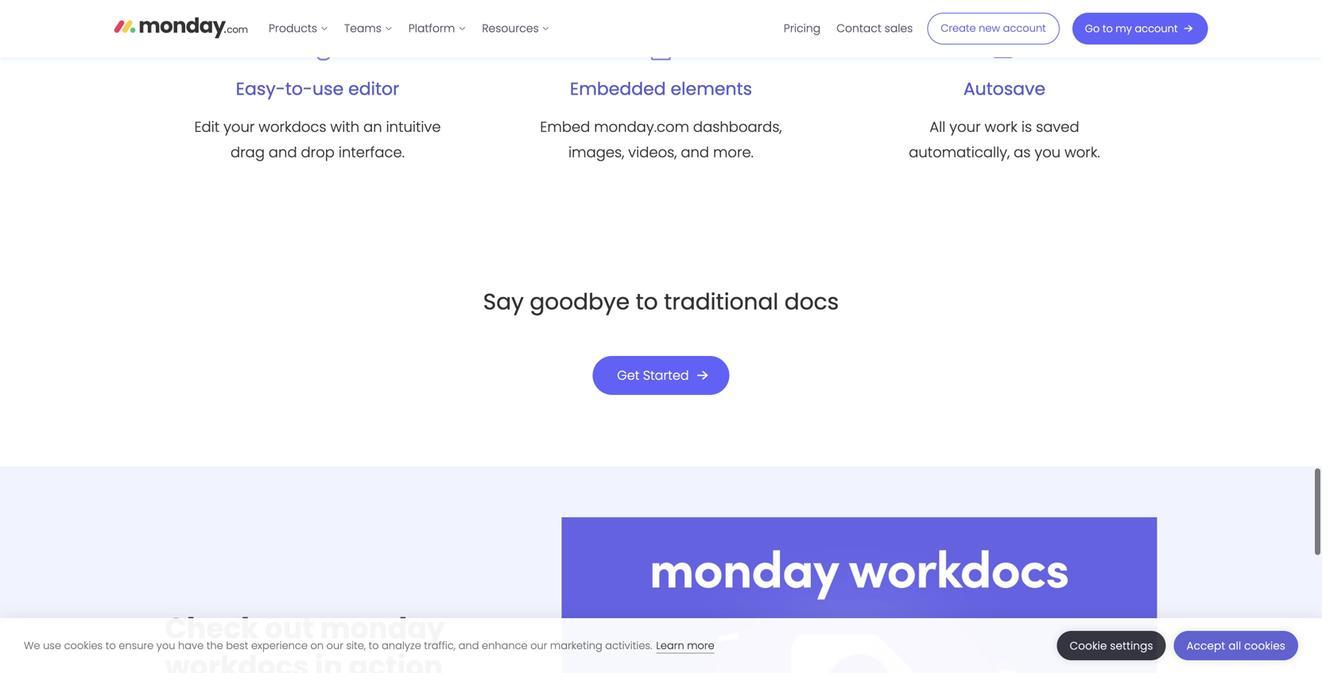 Task type: describe. For each thing, give the bounding box(es) containing it.
marketing
[[550, 639, 602, 653]]

accept all cookies button
[[1174, 631, 1298, 661]]

2 our from the left
[[530, 639, 547, 653]]

work.
[[1065, 142, 1100, 163]]

is
[[1022, 117, 1032, 137]]

your for autosave
[[950, 117, 981, 137]]

started
[[643, 367, 689, 384]]

to-
[[285, 77, 312, 101]]

automatically,
[[909, 142, 1010, 163]]

1 horizontal spatial and
[[459, 639, 479, 653]]

accept all cookies
[[1187, 639, 1286, 654]]

workdocs inside "edit your workdocs with an intuitive drag and drop interface."
[[259, 117, 326, 137]]

list containing products
[[261, 0, 558, 57]]

products
[[269, 21, 317, 36]]

activities.
[[605, 639, 652, 653]]

embedded elements
[[570, 77, 752, 101]]

goodbye
[[530, 286, 630, 318]]

we use cookies to ensure you have the best experience on our site, to analyze traffic, and enhance our marketing activities. learn more
[[24, 639, 715, 653]]

best
[[226, 639, 248, 653]]

to left ensure
[[106, 639, 116, 653]]

settings
[[1110, 639, 1153, 654]]

ensure
[[119, 639, 154, 653]]

to inside go to my account button
[[1103, 21, 1113, 36]]

contact sales link
[[829, 16, 921, 41]]

go to my account button
[[1072, 13, 1208, 45]]

accept
[[1187, 639, 1226, 654]]

contact
[[837, 21, 882, 36]]

elements
[[671, 77, 752, 101]]

editor
[[348, 77, 399, 101]]

learn
[[656, 639, 684, 653]]

docs
[[785, 286, 839, 318]]

experience
[[251, 639, 308, 653]]

1 horizontal spatial account
[[1135, 21, 1178, 36]]

check out monday workdocs in action
[[165, 609, 445, 673]]

pricing
[[784, 21, 821, 36]]

analyze
[[382, 639, 421, 653]]

and inside "edit your workdocs with an intuitive drag and drop interface."
[[269, 142, 297, 163]]

videos,
[[628, 142, 677, 163]]

say
[[483, 286, 524, 318]]

resources
[[482, 21, 539, 36]]

cookie
[[1070, 639, 1107, 654]]

interface.
[[339, 142, 405, 163]]

embed everything icon image
[[641, 21, 681, 61]]

an
[[363, 117, 382, 137]]

easy to use editor icon image
[[298, 21, 338, 61]]

traditional
[[664, 286, 779, 318]]

use inside dialog
[[43, 639, 61, 653]]

drag
[[231, 142, 265, 163]]

edit your workdocs with an intuitive drag and drop interface.
[[194, 117, 441, 163]]

drop
[[301, 142, 335, 163]]

dashboards,
[[693, 117, 782, 137]]

get started button
[[593, 356, 730, 395]]

0 vertical spatial use
[[312, 77, 344, 101]]

learn more link
[[656, 639, 715, 654]]

go to my account
[[1085, 21, 1178, 36]]

contact sales
[[837, 21, 913, 36]]

new
[[979, 21, 1000, 35]]



Task type: locate. For each thing, give the bounding box(es) containing it.
you inside "all your work is saved automatically, as you work."
[[1035, 142, 1061, 163]]

in
[[315, 647, 343, 673]]

0 horizontal spatial and
[[269, 142, 297, 163]]

account
[[1003, 21, 1046, 35], [1135, 21, 1178, 36]]

edit
[[194, 117, 220, 137]]

account right the 'my'
[[1135, 21, 1178, 36]]

more
[[687, 639, 715, 653]]

sales
[[885, 21, 913, 36]]

action
[[349, 647, 443, 673]]

you left have
[[156, 639, 175, 653]]

1 cookies from the left
[[64, 639, 103, 653]]

dialog
[[0, 619, 1322, 673]]

resources link
[[474, 16, 558, 41]]

0 horizontal spatial use
[[43, 639, 61, 653]]

monday.com logo image
[[114, 10, 248, 44]]

as
[[1014, 142, 1031, 163]]

1 vertical spatial workdocs
[[165, 647, 309, 673]]

autosave icon image
[[985, 21, 1024, 61]]

teams
[[344, 21, 382, 36]]

embed monday.com dashboards, images, videos, and more.
[[540, 117, 782, 163]]

1 horizontal spatial you
[[1035, 142, 1061, 163]]

cookies
[[64, 639, 103, 653], [1244, 639, 1286, 654]]

your
[[223, 117, 255, 137], [950, 117, 981, 137]]

our
[[326, 639, 343, 653], [530, 639, 547, 653]]

create new account
[[941, 21, 1046, 35]]

my
[[1116, 21, 1132, 36]]

the
[[207, 639, 223, 653]]

workdocs
[[259, 117, 326, 137], [165, 647, 309, 673]]

to right go
[[1103, 21, 1113, 36]]

traffic,
[[424, 639, 456, 653]]

and left drop
[[269, 142, 297, 163]]

go
[[1085, 21, 1100, 36]]

0 horizontal spatial your
[[223, 117, 255, 137]]

1 horizontal spatial use
[[312, 77, 344, 101]]

2 cookies from the left
[[1244, 639, 1286, 654]]

all
[[1229, 639, 1241, 654]]

platform
[[409, 21, 455, 36]]

and right traffic,
[[459, 639, 479, 653]]

embedded
[[570, 77, 666, 101]]

2 list from the left
[[776, 0, 921, 57]]

get
[[617, 367, 640, 384]]

enhance
[[482, 639, 528, 653]]

list containing pricing
[[776, 0, 921, 57]]

autosave
[[963, 77, 1046, 101]]

to
[[1103, 21, 1113, 36], [636, 286, 658, 318], [106, 639, 116, 653], [369, 639, 379, 653]]

images,
[[569, 142, 624, 163]]

use up 'with'
[[312, 77, 344, 101]]

1 list from the left
[[261, 0, 558, 57]]

1 our from the left
[[326, 639, 343, 653]]

1 vertical spatial use
[[43, 639, 61, 653]]

have
[[178, 639, 204, 653]]

1 horizontal spatial our
[[530, 639, 547, 653]]

your up drag
[[223, 117, 255, 137]]

monday
[[320, 609, 445, 649]]

we
[[24, 639, 40, 653]]

cookies right the all at the bottom right
[[1244, 639, 1286, 654]]

list
[[261, 0, 558, 57], [776, 0, 921, 57]]

1 your from the left
[[223, 117, 255, 137]]

1 horizontal spatial your
[[950, 117, 981, 137]]

embed
[[540, 117, 590, 137]]

all your work is saved automatically, as you work.
[[909, 117, 1100, 163]]

thumbnail docs image
[[562, 518, 1157, 673]]

workdocs inside check out monday workdocs in action
[[165, 647, 309, 673]]

0 horizontal spatial our
[[326, 639, 343, 653]]

you inside dialog
[[156, 639, 175, 653]]

your inside "all your work is saved automatically, as you work."
[[950, 117, 981, 137]]

cookie settings button
[[1057, 631, 1166, 661]]

cookies for use
[[64, 639, 103, 653]]

cookies for all
[[1244, 639, 1286, 654]]

our right on
[[326, 639, 343, 653]]

and inside embed monday.com dashboards, images, videos, and more.
[[681, 142, 709, 163]]

get started
[[617, 367, 689, 384]]

your inside "edit your workdocs with an intuitive drag and drop interface."
[[223, 117, 255, 137]]

to right site,
[[369, 639, 379, 653]]

monday.com
[[594, 117, 689, 137]]

0 horizontal spatial account
[[1003, 21, 1046, 35]]

easy-
[[236, 77, 285, 101]]

create new account button
[[927, 13, 1060, 45]]

you
[[1035, 142, 1061, 163], [156, 639, 175, 653]]

on
[[310, 639, 324, 653]]

your up the automatically,
[[950, 117, 981, 137]]

1 vertical spatial you
[[156, 639, 175, 653]]

saved
[[1036, 117, 1079, 137]]

and left more.
[[681, 142, 709, 163]]

intuitive
[[386, 117, 441, 137]]

account right "new"
[[1003, 21, 1046, 35]]

use right we
[[43, 639, 61, 653]]

our right enhance
[[530, 639, 547, 653]]

platform link
[[401, 16, 474, 41]]

pricing link
[[776, 16, 829, 41]]

0 horizontal spatial cookies
[[64, 639, 103, 653]]

and
[[269, 142, 297, 163], [681, 142, 709, 163], [459, 639, 479, 653]]

your for easy-to-use editor
[[223, 117, 255, 137]]

check
[[165, 609, 259, 649]]

0 horizontal spatial you
[[156, 639, 175, 653]]

products link
[[261, 16, 336, 41]]

work
[[985, 117, 1018, 137]]

1 horizontal spatial list
[[776, 0, 921, 57]]

site,
[[346, 639, 366, 653]]

you right as
[[1035, 142, 1061, 163]]

2 horizontal spatial and
[[681, 142, 709, 163]]

to right goodbye
[[636, 286, 658, 318]]

1 horizontal spatial cookies
[[1244, 639, 1286, 654]]

dialog containing cookie settings
[[0, 619, 1322, 673]]

main element
[[261, 0, 1208, 57]]

use
[[312, 77, 344, 101], [43, 639, 61, 653]]

0 vertical spatial you
[[1035, 142, 1061, 163]]

0 vertical spatial workdocs
[[259, 117, 326, 137]]

2 your from the left
[[950, 117, 981, 137]]

0 horizontal spatial list
[[261, 0, 558, 57]]

with
[[330, 117, 359, 137]]

more.
[[713, 142, 754, 163]]

cookie settings
[[1070, 639, 1153, 654]]

easy-to-use editor
[[236, 77, 399, 101]]

say goodbye to traditional docs
[[483, 286, 839, 318]]

cookies right we
[[64, 639, 103, 653]]

out
[[265, 609, 314, 649]]

cookies inside accept all cookies button
[[1244, 639, 1286, 654]]

all
[[930, 117, 946, 137]]

teams link
[[336, 16, 401, 41]]

create
[[941, 21, 976, 35]]



Task type: vqa. For each thing, say whether or not it's contained in the screenshot.
month
no



